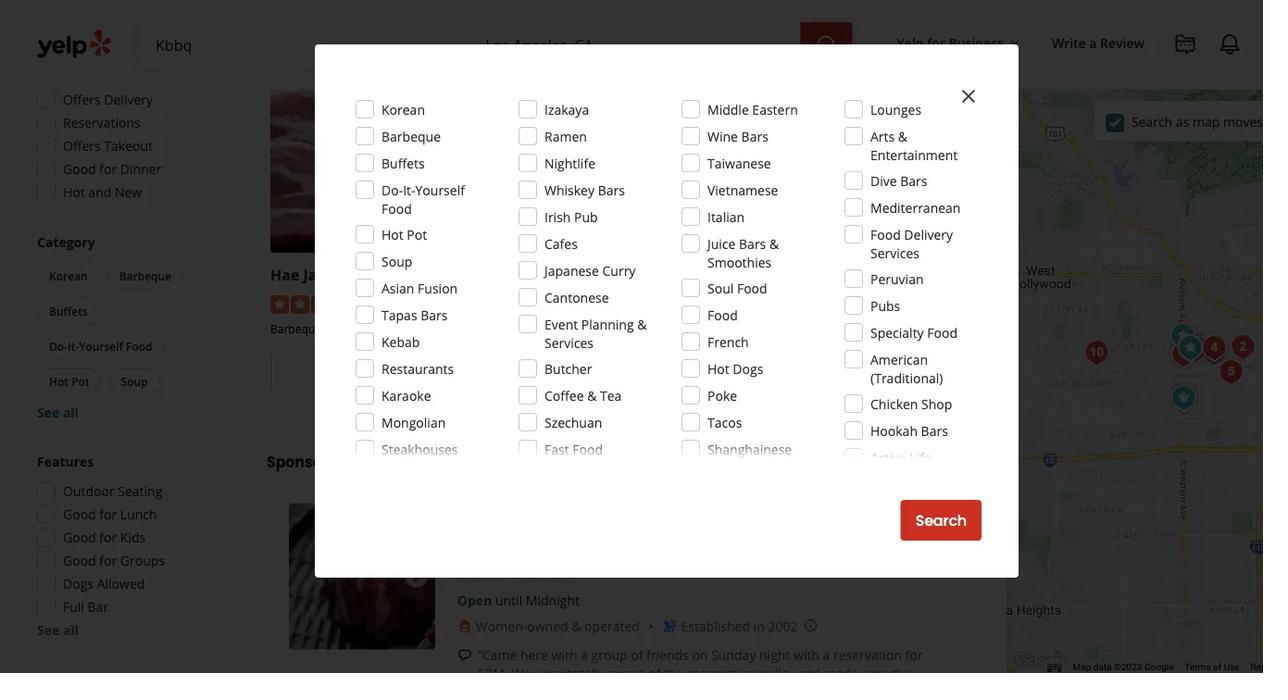 Task type: locate. For each thing, give the bounding box(es) containing it.
1 vertical spatial and
[[798, 665, 821, 673]]

group
[[31, 38, 230, 207], [33, 233, 230, 422], [31, 453, 230, 640]]

good down outdoor
[[63, 506, 96, 524]]

map region
[[968, 44, 1263, 673]]

for
[[927, 34, 946, 51], [99, 161, 117, 178], [99, 506, 117, 524], [99, 529, 117, 547], [99, 553, 117, 570], [906, 647, 923, 664]]

gangnam station korean bbq image
[[1166, 336, 1203, 373]]

2 horizontal spatial business
[[949, 34, 1004, 51]]

1 horizontal spatial do-
[[382, 181, 403, 199]]

services inside the event planning & services
[[545, 334, 594, 352]]

good for good for lunch
[[63, 506, 96, 524]]

0 vertical spatial all
[[63, 404, 79, 422]]

rep link
[[1251, 662, 1263, 673]]

previous image
[[296, 566, 319, 588]]

0 horizontal spatial yourself
[[79, 339, 123, 355]]

midnight up mongolian
[[388, 393, 442, 411]]

1 barbeque, korean from the left
[[270, 322, 364, 337]]

1 horizontal spatial it-
[[403, 181, 415, 199]]

do-it-yourself food
[[382, 181, 465, 217], [49, 339, 152, 355]]

2 see from the top
[[37, 622, 60, 640]]

0 vertical spatial offers
[[63, 91, 101, 109]]

midnight up hookah
[[860, 393, 914, 411]]

good up hot and new
[[63, 161, 96, 178]]

food right specialty
[[927, 324, 958, 341]]

policy
[[759, 665, 795, 673]]

0 vertical spatial barbeque
[[382, 127, 441, 145]]

pot down do-it-yourself food button
[[71, 375, 89, 390]]

all
[[63, 404, 79, 422], [63, 622, 79, 640]]

established in 2002
[[681, 618, 798, 636]]

hot down good for dinner
[[63, 184, 85, 201]]

2 horizontal spatial barbeque
[[516, 564, 570, 580]]

and inside "came here with a group of friends on sunday night with a reservation for 6pm. we were totally aware of the reservation policy and made sure th
[[798, 665, 821, 673]]

bars for juice bars & smoothies
[[739, 235, 766, 252]]

view business link down kebab
[[270, 352, 492, 393]]

with up were
[[552, 647, 578, 664]]

totally
[[568, 665, 605, 673]]

business inside button
[[949, 34, 1004, 51]]

see all button
[[37, 404, 79, 422], [37, 622, 79, 640]]

yourself inside do-it-yourself food
[[415, 181, 465, 199]]

of up aware
[[631, 647, 643, 664]]

the
[[664, 665, 684, 673]]

bars down entertainment
[[901, 172, 928, 189]]

1 horizontal spatial korean button
[[457, 563, 505, 581]]

dogs allowed
[[63, 576, 145, 593]]

1 horizontal spatial hot pot
[[382, 226, 427, 243]]

0 vertical spatial group
[[31, 38, 230, 207]]

barbeque, korean
[[270, 322, 364, 337], [506, 322, 600, 337], [742, 322, 836, 337]]

korean button up the open until midnight at the bottom of page
[[457, 563, 505, 581]]

2 offers from the top
[[63, 138, 101, 155]]

search down 'life'
[[916, 510, 967, 531]]

barbeque link
[[512, 563, 573, 581]]

bars down shop
[[921, 422, 948, 440]]

2 view business link from the left
[[742, 352, 963, 393]]

0 horizontal spatial buffets
[[49, 304, 88, 320]]

1 offers from the top
[[63, 91, 101, 109]]

midnight for songhak korean bbq
[[860, 393, 914, 411]]

0 horizontal spatial it-
[[68, 339, 79, 355]]

until midnight up hookah
[[830, 393, 914, 411]]

dive bars
[[871, 172, 928, 189]]

food up asian at the top left of page
[[382, 200, 412, 217]]

group containing features
[[31, 453, 230, 640]]

16 chevron down v2 image
[[1008, 36, 1023, 51]]

1 horizontal spatial barbeque, korean
[[506, 322, 600, 337]]

3.9 star rating image
[[506, 296, 606, 314]]

hot pot inside search "dialog"
[[382, 226, 427, 243]]

see all button down the hot pot button
[[37, 404, 79, 422]]

hae jang chon image
[[1172, 330, 1209, 367], [289, 504, 435, 650]]

0 vertical spatial hae jang chon image
[[1172, 330, 1209, 367]]

hookah bars
[[871, 422, 948, 440]]

1 vertical spatial it-
[[68, 339, 79, 355]]

1 horizontal spatial search
[[1132, 113, 1173, 130]]

pot inside search "dialog"
[[407, 226, 427, 243]]

to
[[548, 265, 565, 285]]

active
[[871, 449, 907, 466]]

all for features
[[63, 622, 79, 640]]

bars for dive bars
[[901, 172, 928, 189]]

all down the hot pot button
[[63, 404, 79, 422]]

1 horizontal spatial view business
[[802, 362, 904, 383]]

0 horizontal spatial delivery
[[104, 91, 153, 109]]

until up the women-
[[496, 592, 523, 610]]

1 good from the top
[[63, 161, 96, 178]]

1 all from the top
[[63, 404, 79, 422]]

active life
[[871, 449, 932, 466]]

yelp
[[897, 34, 924, 51]]

hot pot
[[382, 226, 427, 243], [49, 375, 89, 390]]

1 horizontal spatial do-it-yourself food
[[382, 181, 465, 217]]

4.6 (397 reviews)
[[850, 295, 951, 312]]

1 horizontal spatial open
[[555, 393, 589, 411]]

2 horizontal spatial a
[[1090, 34, 1097, 51]]

1 horizontal spatial view business link
[[742, 352, 963, 393]]

vietnamese
[[708, 181, 778, 199]]

0 horizontal spatial barbeque, korean
[[270, 322, 364, 337]]

1 horizontal spatial barbeque,
[[506, 322, 560, 337]]

reservation down sunday
[[687, 665, 756, 673]]

0 vertical spatial and
[[88, 184, 111, 201]]

midnight up owned
[[526, 592, 580, 610]]

0 horizontal spatial with
[[552, 647, 578, 664]]

©2023
[[1114, 662, 1142, 673]]

barbeque button up the open until midnight at the bottom of page
[[512, 563, 573, 581]]

pubs
[[871, 297, 901, 314]]

1 horizontal spatial a
[[823, 647, 830, 664]]

open for open until midnight
[[457, 592, 492, 610]]

food down szechuan
[[573, 440, 603, 458]]

3 barbeque, from the left
[[742, 322, 796, 337]]

0 vertical spatial do-it-yourself food
[[382, 181, 465, 217]]

1 vertical spatial do-it-yourself food
[[49, 339, 152, 355]]

4 good from the top
[[63, 553, 96, 570]]

with right the night
[[794, 647, 820, 664]]

lounges
[[871, 101, 922, 118]]

0 horizontal spatial soup
[[121, 375, 148, 390]]

1 horizontal spatial of
[[649, 665, 661, 673]]

0 vertical spatial dogs
[[733, 360, 764, 377]]

bars down middle eastern
[[742, 127, 769, 145]]

0 horizontal spatial business
[[368, 362, 432, 383]]

view left restaurants
[[330, 362, 365, 383]]

0 horizontal spatial barbeque,
[[270, 322, 324, 337]]

1 vertical spatial soup
[[121, 375, 148, 390]]

for inside button
[[927, 34, 946, 51]]

2 view business from the left
[[802, 362, 904, 383]]

delivery for offers delivery
[[104, 91, 153, 109]]

1 barbeque, from the left
[[270, 322, 324, 337]]

& right arts at right top
[[898, 127, 908, 145]]

1 horizontal spatial view
[[802, 362, 836, 383]]

dinner
[[120, 161, 162, 178]]

search left "as"
[[1132, 113, 1173, 130]]

& for women-owned & operated
[[572, 618, 581, 636]]

do-it-yourself food up asian fusion
[[382, 181, 465, 217]]

1 vertical spatial hae jang chon image
[[289, 504, 435, 650]]

hot
[[63, 184, 85, 201], [382, 226, 404, 243], [708, 360, 730, 377], [49, 375, 69, 390]]

group containing suggested
[[31, 38, 230, 207]]

0 horizontal spatial reservation
[[687, 665, 756, 673]]

0 vertical spatial see
[[37, 404, 60, 422]]

korean inside search "dialog"
[[382, 101, 425, 118]]

shanghainese
[[708, 440, 792, 458]]

1 see all from the top
[[37, 404, 79, 422]]

dogs up full
[[63, 576, 94, 593]]

and left 'made'
[[798, 665, 821, 673]]

good
[[63, 161, 96, 178], [63, 506, 96, 524], [63, 529, 96, 547], [63, 553, 96, 570]]

None search field
[[141, 22, 856, 67]]

2 see all from the top
[[37, 622, 79, 640]]

buffets inside button
[[49, 304, 88, 320]]

business left 16 chevron down v2 icon
[[949, 34, 1004, 51]]

food down mediterranean
[[871, 226, 901, 243]]

google image
[[1011, 649, 1072, 673]]

1 horizontal spatial buffets
[[382, 154, 425, 172]]

sponsored results
[[267, 452, 404, 473]]

open
[[555, 393, 589, 411], [457, 592, 492, 610]]

see all for category
[[37, 404, 79, 422]]

do-it-yourself food up the hot pot button
[[49, 339, 152, 355]]

pm right 4:23
[[160, 68, 179, 86]]

yourself
[[415, 181, 465, 199], [79, 339, 123, 355]]

soul
[[708, 279, 734, 297]]

delivery inside food delivery services
[[904, 226, 953, 243]]

see all button down full
[[37, 622, 79, 640]]

1 reviews) from the left
[[432, 295, 482, 312]]

view business
[[330, 362, 432, 383], [802, 362, 904, 383]]

1 horizontal spatial until midnight
[[830, 393, 914, 411]]

barbeque button up do-it-yourself food button
[[107, 263, 184, 291]]

food inside button
[[126, 339, 152, 355]]

reviews) down angeles
[[668, 295, 718, 312]]

mongolian
[[382, 414, 446, 431]]

0 vertical spatial barbeque button
[[107, 263, 184, 291]]

keyboard shortcuts image
[[1047, 664, 1062, 673]]

0 vertical spatial services
[[871, 244, 920, 262]]

0 horizontal spatial view business
[[330, 362, 432, 383]]

1 horizontal spatial yourself
[[415, 181, 465, 199]]

barbeque, down 4.1 star rating image
[[270, 322, 324, 337]]

3 good from the top
[[63, 529, 96, 547]]

good for good for groups
[[63, 553, 96, 570]]

reviews) up specialty food
[[901, 295, 951, 312]]

allowed
[[97, 576, 145, 593]]

services inside food delivery services
[[871, 244, 920, 262]]

3 barbeque, korean from the left
[[742, 322, 836, 337]]

barbeque, korean down 3.9 star rating image
[[506, 322, 600, 337]]

offers down reservations
[[63, 138, 101, 155]]

see all down full
[[37, 622, 79, 640]]

view business link
[[270, 352, 492, 393], [742, 352, 963, 393]]

new
[[115, 184, 142, 201]]

0 vertical spatial pm
[[160, 68, 179, 86]]

services up bbq
[[871, 244, 920, 262]]

korean button down category
[[37, 263, 100, 291]]

until midnight up mongolian
[[358, 393, 442, 411]]

barbeque, up hot dogs
[[742, 322, 796, 337]]

2 horizontal spatial barbeque,
[[742, 322, 796, 337]]

soup down do-it-yourself food button
[[121, 375, 148, 390]]

1 vertical spatial all
[[63, 622, 79, 640]]

view business up the karaoke
[[330, 362, 432, 383]]

1 horizontal spatial dogs
[[733, 360, 764, 377]]

0 horizontal spatial open
[[457, 592, 492, 610]]

1 vertical spatial search
[[916, 510, 967, 531]]

hae jang chon
[[270, 265, 377, 285]]

user actions element
[[882, 23, 1263, 137]]

info icon image
[[803, 619, 818, 633], [803, 619, 818, 633]]

0 vertical spatial buffets
[[382, 154, 425, 172]]

16 speech v2 image
[[457, 649, 472, 664]]

as
[[1176, 113, 1190, 130]]

here
[[520, 647, 548, 664]]

& down "(4.1k"
[[637, 315, 647, 333]]

2 horizontal spatial of
[[1213, 662, 1222, 673]]

1 horizontal spatial pm
[[660, 393, 679, 411]]

1 vertical spatial barbeque
[[119, 269, 171, 284]]

2 vertical spatial group
[[31, 453, 230, 640]]

do-
[[382, 181, 403, 199], [49, 339, 68, 355]]

until midnight
[[358, 393, 442, 411], [830, 393, 914, 411]]

coffee & tea
[[545, 387, 622, 404]]

good for good for kids
[[63, 529, 96, 547]]

american (traditional)
[[871, 351, 943, 387]]

& right owned
[[572, 618, 581, 636]]

road to seoul - los angeles link
[[506, 265, 708, 285]]

map
[[1193, 113, 1220, 130]]

business up the karaoke
[[368, 362, 432, 383]]

& up songhak
[[770, 235, 779, 252]]

reviews) for songhak korean bbq
[[901, 295, 951, 312]]

view business link for chon
[[270, 352, 492, 393]]

good for kids
[[63, 529, 146, 547]]

1 vertical spatial yourself
[[79, 339, 123, 355]]

pm right 11:30
[[660, 393, 679, 411]]

good for lunch
[[63, 506, 157, 524]]

friends
[[647, 647, 689, 664]]

16 info v2 image
[[408, 455, 423, 470]]

1 vertical spatial delivery
[[904, 226, 953, 243]]

food down smoothies
[[737, 279, 768, 297]]

midnight for hae jang chon
[[388, 393, 442, 411]]

1 view business from the left
[[330, 362, 432, 383]]

1 horizontal spatial reviews)
[[668, 295, 718, 312]]

order now link
[[506, 352, 727, 393]]

dogs
[[733, 360, 764, 377], [63, 576, 94, 593]]

gangnam station korean bbq image
[[1166, 336, 1203, 373]]

bars inside juice bars & smoothies
[[739, 235, 766, 252]]

1 with from the left
[[552, 647, 578, 664]]

szechuan
[[545, 414, 602, 431]]

& inside the event planning & services
[[637, 315, 647, 333]]

& for event planning & services
[[637, 315, 647, 333]]

0 horizontal spatial do-it-yourself food
[[49, 339, 152, 355]]

2 barbeque, korean from the left
[[506, 322, 600, 337]]

1 vertical spatial do-
[[49, 339, 68, 355]]

projects image
[[1175, 33, 1197, 56]]

1 until midnight from the left
[[358, 393, 442, 411]]

a inside write a review 'link'
[[1090, 34, 1097, 51]]

0 vertical spatial delivery
[[104, 91, 153, 109]]

king chang - la image
[[1179, 331, 1216, 368]]

1 vertical spatial open
[[457, 592, 492, 610]]

category
[[37, 234, 95, 251]]

reviews) for hae jang chon
[[432, 295, 482, 312]]

pot up asian fusion
[[407, 226, 427, 243]]

2 until midnight from the left
[[830, 393, 914, 411]]

6pm.
[[478, 665, 508, 673]]

reservation up sure
[[834, 647, 902, 664]]

view left american
[[802, 362, 836, 383]]

view business link up chicken
[[742, 352, 963, 393]]

mediterranean
[[871, 199, 961, 216]]

0 vertical spatial open
[[555, 393, 589, 411]]

0 vertical spatial it-
[[403, 181, 415, 199]]

hae jang chon image
[[1172, 330, 1209, 367]]

2 view from the left
[[802, 362, 836, 383]]

2 see all button from the top
[[37, 622, 79, 640]]

& inside juice bars & smoothies
[[770, 235, 779, 252]]

all for category
[[63, 404, 79, 422]]

barbeque, for road
[[506, 322, 560, 337]]

food inside do-it-yourself food
[[382, 200, 412, 217]]

soup inside button
[[121, 375, 148, 390]]

hot pot up asian at the top left of page
[[382, 226, 427, 243]]

& inside arts & entertainment
[[898, 127, 908, 145]]

2 horizontal spatial barbeque, korean
[[742, 322, 836, 337]]

all down full
[[63, 622, 79, 640]]

order now
[[579, 362, 655, 383]]

0 horizontal spatial of
[[631, 647, 643, 664]]

0 vertical spatial yourself
[[415, 181, 465, 199]]

open up szechuan
[[555, 393, 589, 411]]

0 vertical spatial korean button
[[37, 263, 100, 291]]

soup up asian at the top left of page
[[382, 252, 412, 270]]

hot down do-it-yourself food button
[[49, 375, 69, 390]]

offers up reservations
[[63, 91, 101, 109]]

open up 16 women owned v2 icon
[[457, 592, 492, 610]]

established
[[681, 618, 750, 636]]

reviews) right (5.7k
[[432, 295, 482, 312]]

offers takeout
[[63, 138, 153, 155]]

2 barbeque, from the left
[[506, 322, 560, 337]]

1 vertical spatial group
[[33, 233, 230, 422]]

2 all from the top
[[63, 622, 79, 640]]

hot pot button
[[37, 369, 102, 396]]

dogs down french
[[733, 360, 764, 377]]

prime k bbq image
[[1166, 320, 1203, 357]]

order
[[579, 362, 620, 383]]

barbeque, down 3.9 star rating image
[[506, 322, 560, 337]]

view business up chicken
[[802, 362, 904, 383]]

1 vertical spatial see all
[[37, 622, 79, 640]]

1 horizontal spatial services
[[871, 244, 920, 262]]

barbeque, korean for korean
[[742, 322, 836, 337]]

1 see all button from the top
[[37, 404, 79, 422]]

irish
[[545, 208, 571, 226]]

korean button
[[37, 263, 100, 291], [457, 563, 505, 581]]

"came
[[478, 647, 517, 664]]

for for lunch
[[99, 506, 117, 524]]

services
[[871, 244, 920, 262], [545, 334, 594, 352]]

pot inside button
[[71, 375, 89, 390]]

1 horizontal spatial hae jang chon image
[[1172, 330, 1209, 367]]

seoul
[[569, 265, 609, 285]]

see all button for features
[[37, 622, 79, 640]]

(traditional)
[[871, 369, 943, 387]]

tea
[[600, 387, 622, 404]]

middle
[[708, 101, 749, 118]]

bars down fusion
[[421, 306, 448, 324]]

buffets inside search "dialog"
[[382, 154, 425, 172]]

japanese
[[545, 262, 599, 279]]

notifications image
[[1219, 33, 1241, 56]]

of left the use on the right of page
[[1213, 662, 1222, 673]]

a right 'write'
[[1090, 34, 1097, 51]]

barbeque, korean for jang
[[270, 322, 364, 337]]

of down friends
[[649, 665, 661, 673]]

steakhouses
[[382, 440, 458, 458]]

1 horizontal spatial pot
[[407, 226, 427, 243]]

open for open until 11:30 pm
[[555, 393, 589, 411]]

0 horizontal spatial midnight
[[388, 393, 442, 411]]

bars up pub
[[598, 181, 625, 199]]

do- inside button
[[49, 339, 68, 355]]

0 vertical spatial search
[[1132, 113, 1173, 130]]

barbeque, korean down songhak
[[742, 322, 836, 337]]

hot pot down do-it-yourself food button
[[49, 375, 89, 390]]

0 horizontal spatial until midnight
[[358, 393, 442, 411]]

jang
[[303, 265, 335, 285]]

0 horizontal spatial hot pot
[[49, 375, 89, 390]]

search
[[1132, 113, 1173, 130], [916, 510, 967, 531]]

barbeque, korean down 4.1 star rating image
[[270, 322, 364, 337]]

and down good for dinner
[[88, 184, 111, 201]]

0 horizontal spatial view business link
[[270, 352, 492, 393]]

buffets button
[[37, 298, 100, 326]]

it- inside button
[[68, 339, 79, 355]]

food
[[382, 200, 412, 217], [871, 226, 901, 243], [737, 279, 768, 297], [708, 306, 738, 324], [927, 324, 958, 341], [126, 339, 152, 355], [573, 440, 603, 458]]

0 vertical spatial reservation
[[834, 647, 902, 664]]

3 reviews) from the left
[[901, 295, 951, 312]]

search button
[[901, 500, 982, 541]]

a up the totally
[[581, 647, 588, 664]]

business up chicken
[[840, 362, 904, 383]]

taiwanese
[[708, 154, 771, 172]]

0 horizontal spatial hae jang chon image
[[289, 504, 435, 650]]

0 horizontal spatial and
[[88, 184, 111, 201]]

sunday
[[711, 647, 756, 664]]

food up soup button
[[126, 339, 152, 355]]

1 vertical spatial services
[[545, 334, 594, 352]]

now
[[623, 362, 655, 383]]

0 vertical spatial soup
[[382, 252, 412, 270]]

hanu korean bbq image
[[1225, 329, 1262, 366]]

services down event
[[545, 334, 594, 352]]

1 horizontal spatial barbeque
[[382, 127, 441, 145]]

1 vertical spatial pot
[[71, 375, 89, 390]]

"came here with a group of friends on sunday night with a reservation for 6pm. we were totally aware of the reservation policy and made sure th
[[478, 647, 923, 673]]

irish pub
[[545, 208, 598, 226]]

were
[[534, 665, 564, 673]]

kids
[[120, 529, 146, 547]]

bar
[[88, 599, 108, 616]]

barbeque inside search "dialog"
[[382, 127, 441, 145]]

2 good from the top
[[63, 506, 96, 524]]

barbeque inside 'link'
[[516, 564, 570, 580]]

see all down the hot pot button
[[37, 404, 79, 422]]

good up dogs allowed
[[63, 553, 96, 570]]

1 view from the left
[[330, 362, 365, 383]]

2 horizontal spatial reviews)
[[901, 295, 951, 312]]

1 see from the top
[[37, 404, 60, 422]]

good down good for lunch
[[63, 529, 96, 547]]

1 horizontal spatial delivery
[[904, 226, 953, 243]]

a up 'made'
[[823, 647, 830, 664]]

0 vertical spatial do-
[[382, 181, 403, 199]]

delivery down 4:23
[[104, 91, 153, 109]]

0 horizontal spatial do-
[[49, 339, 68, 355]]

delivery for food delivery services
[[904, 226, 953, 243]]

delivery down mediterranean
[[904, 226, 953, 243]]

terms
[[1185, 662, 1211, 673]]

good for dinner
[[63, 161, 162, 178]]

barbeque, for songhak
[[742, 322, 796, 337]]

slideshow element
[[289, 504, 435, 650]]

do- inside search "dialog"
[[382, 181, 403, 199]]

hae
[[270, 265, 300, 285]]

bars up smoothies
[[739, 235, 766, 252]]

1 view business link from the left
[[270, 352, 492, 393]]

search for search as map moves
[[1132, 113, 1173, 130]]

1 vertical spatial offers
[[63, 138, 101, 155]]

search inside the search button
[[916, 510, 967, 531]]

0 horizontal spatial barbeque
[[119, 269, 171, 284]]

pub
[[574, 208, 598, 226]]



Task type: describe. For each thing, give the bounding box(es) containing it.
hot inside button
[[49, 375, 69, 390]]

whiskey bars
[[545, 181, 625, 199]]

hot and new
[[63, 184, 142, 201]]

soup inside search "dialog"
[[382, 252, 412, 270]]

juice bars & smoothies
[[708, 235, 779, 271]]

songhak
[[742, 265, 807, 285]]

4.1 star rating image
[[270, 296, 371, 314]]

soup button
[[109, 369, 160, 396]]

hot up the poke
[[708, 360, 730, 377]]

hot dogs
[[708, 360, 764, 377]]

sure
[[862, 665, 889, 673]]

1 vertical spatial barbeque button
[[512, 563, 573, 581]]

1 horizontal spatial midnight
[[526, 592, 580, 610]]

middle eastern
[[708, 101, 798, 118]]

arts
[[871, 127, 895, 145]]

business for songhak korean bbq
[[840, 362, 904, 383]]

road to seoul - los angeles image
[[1166, 380, 1203, 417]]

see all button for category
[[37, 404, 79, 422]]

offers for offers delivery
[[63, 91, 101, 109]]

poke
[[708, 387, 737, 404]]

kebab
[[382, 333, 420, 351]]

lunch
[[120, 506, 157, 524]]

chon
[[339, 265, 377, 285]]

for for groups
[[99, 553, 117, 570]]

until midnight for bbq
[[830, 393, 914, 411]]

night
[[760, 647, 790, 664]]

nightlife
[[545, 154, 596, 172]]

songhak korean bbq image
[[1165, 318, 1202, 355]]

for inside "came here with a group of friends on sunday night with a reservation for 6pm. we were totally aware of the reservation policy and made sure th
[[906, 647, 923, 664]]

(4.1k
[[636, 295, 664, 312]]

bars for whiskey bars
[[598, 181, 625, 199]]

food down soul
[[708, 306, 738, 324]]

peruvian
[[871, 270, 924, 288]]

0 horizontal spatial pm
[[160, 68, 179, 86]]

0 horizontal spatial dogs
[[63, 576, 94, 593]]

1 vertical spatial reservation
[[687, 665, 756, 673]]

ramen
[[545, 127, 587, 145]]

terms of use
[[1185, 662, 1240, 673]]

search image
[[816, 34, 838, 57]]

2 reviews) from the left
[[668, 295, 718, 312]]

open until midnight
[[457, 592, 580, 610]]

yourself inside button
[[79, 339, 123, 355]]

tacos
[[708, 414, 742, 431]]

songhak korean bbq
[[742, 265, 900, 285]]

see for features
[[37, 622, 60, 640]]

4.1 (5.7k reviews)
[[378, 295, 482, 312]]

barbeque, korean for to
[[506, 322, 600, 337]]

see for category
[[37, 404, 60, 422]]

good for groups
[[63, 553, 165, 570]]

izakaya
[[545, 101, 589, 118]]

asian fusion
[[382, 279, 458, 297]]

until down order
[[593, 393, 620, 411]]

hot up asian at the top left of page
[[382, 226, 404, 243]]

in
[[754, 618, 765, 636]]

aware
[[608, 665, 645, 673]]

view for korean
[[802, 362, 836, 383]]

korean link
[[457, 563, 505, 581]]

rep
[[1251, 662, 1263, 673]]

do-it-yourself food inside search "dialog"
[[382, 181, 465, 217]]

seating
[[118, 483, 162, 501]]

for for dinner
[[99, 161, 117, 178]]

angeles
[[651, 265, 708, 285]]

hae jang chon link
[[270, 265, 377, 285]]

tapas
[[382, 306, 417, 324]]

view for jang
[[330, 362, 365, 383]]

barbeque, for hae
[[270, 322, 324, 337]]

business for hae jang chon
[[368, 362, 432, 383]]

features
[[37, 453, 94, 471]]

16 established in v2 image
[[663, 620, 677, 634]]

los
[[622, 265, 647, 285]]

dogs inside search "dialog"
[[733, 360, 764, 377]]

11:30
[[623, 393, 656, 411]]

whiskey
[[545, 181, 595, 199]]

road to seoul - los angeles image
[[1166, 380, 1203, 417]]

soowon galbi kbbq restaurant image
[[1213, 354, 1250, 391]]

4.1
[[378, 295, 396, 312]]

group containing category
[[33, 233, 230, 422]]

songhak korean bbq link
[[742, 265, 900, 285]]

good for good for dinner
[[63, 161, 96, 178]]

planning
[[582, 315, 634, 333]]

see all for features
[[37, 622, 79, 640]]

owned
[[527, 618, 568, 636]]

ahgassi gopchang image
[[1179, 331, 1216, 368]]

& left tea
[[587, 387, 597, 404]]

2002
[[768, 618, 798, 636]]

until midnight for chon
[[358, 393, 442, 411]]

open until 11:30 pm
[[555, 393, 679, 411]]

road
[[506, 265, 544, 285]]

0 horizontal spatial korean button
[[37, 263, 100, 291]]

next image
[[406, 566, 428, 588]]

smoothies
[[708, 253, 772, 271]]

for for kids
[[99, 529, 117, 547]]

yelp for business
[[897, 34, 1004, 51]]

0 horizontal spatial barbeque button
[[107, 263, 184, 291]]

search as map moves
[[1132, 113, 1263, 130]]

genwa korean bbq mid wilshire image
[[1078, 334, 1116, 371]]

1 vertical spatial korean button
[[457, 563, 505, 581]]

search for search
[[916, 510, 967, 531]]

terms of use link
[[1185, 662, 1240, 673]]

event
[[545, 315, 578, 333]]

hookah
[[871, 422, 918, 440]]

yelp for business button
[[890, 26, 1030, 59]]

bars for wine bars
[[742, 127, 769, 145]]

specialty food
[[871, 324, 958, 341]]

use
[[1224, 662, 1240, 673]]

0 horizontal spatial a
[[581, 647, 588, 664]]

for for business
[[927, 34, 946, 51]]

until up mongolian
[[358, 393, 385, 411]]

on
[[692, 647, 708, 664]]

view business for chon
[[330, 362, 432, 383]]

close image
[[958, 85, 980, 107]]

specialty
[[871, 324, 924, 341]]

event planning & services
[[545, 315, 647, 352]]

fast
[[545, 440, 569, 458]]

it- inside do-it-yourself food
[[403, 181, 415, 199]]

offers delivery
[[63, 91, 153, 109]]

hot pot inside the hot pot button
[[49, 375, 89, 390]]

fast food
[[545, 440, 603, 458]]

4.6
[[850, 295, 868, 312]]

baekjeong - los angeles image
[[1196, 330, 1233, 367]]

karaoke
[[382, 387, 431, 404]]

1 vertical spatial pm
[[660, 393, 679, 411]]

data
[[1094, 662, 1112, 673]]

do-it-yourself food inside button
[[49, 339, 152, 355]]

google
[[1145, 662, 1174, 673]]

view business link for bbq
[[742, 352, 963, 393]]

fusion
[[418, 279, 458, 297]]

1 horizontal spatial reservation
[[834, 647, 902, 664]]

food delivery services
[[871, 226, 953, 262]]

food inside food delivery services
[[871, 226, 901, 243]]

tapas bars
[[382, 306, 448, 324]]

full bar
[[63, 599, 108, 616]]

wine
[[708, 127, 738, 145]]

shop
[[922, 395, 953, 413]]

offers for offers takeout
[[63, 138, 101, 155]]

search dialog
[[0, 0, 1263, 673]]

4:23
[[131, 68, 156, 86]]

& for juice bars & smoothies
[[770, 235, 779, 252]]

chicken shop
[[871, 395, 953, 413]]

life
[[910, 449, 932, 466]]

write
[[1052, 34, 1086, 51]]

view business for bbq
[[802, 362, 904, 383]]

until left chicken
[[830, 393, 857, 411]]

bars for tapas bars
[[421, 306, 448, 324]]

16 women owned v2 image
[[457, 620, 472, 634]]

2 with from the left
[[794, 647, 820, 664]]

jjukku jjukku bbq image
[[1196, 334, 1233, 371]]

bars for hookah bars
[[921, 422, 948, 440]]

do-it-yourself food button
[[37, 333, 164, 361]]

sponsored
[[267, 452, 347, 473]]



Task type: vqa. For each thing, say whether or not it's contained in the screenshot.


